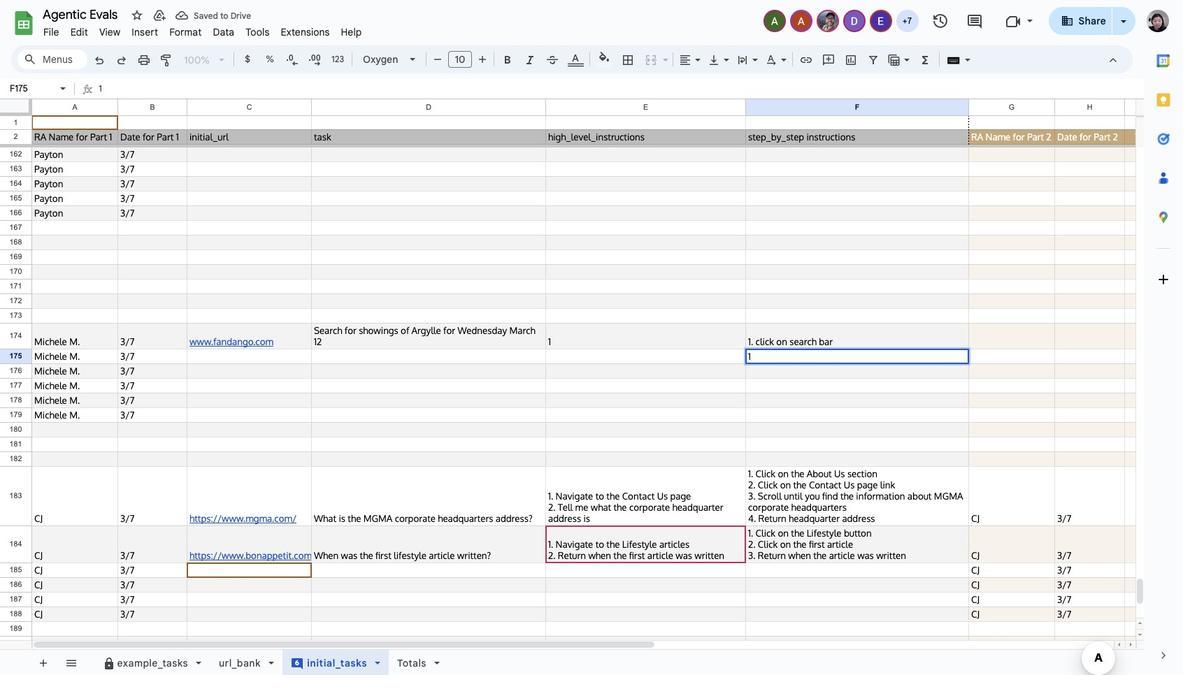 Task type: describe. For each thing, give the bounding box(es) containing it.
Font size field
[[449, 51, 478, 69]]

insert menu item
[[126, 24, 164, 41]]

main toolbar
[[87, 49, 1004, 676]]

oxygen
[[363, 53, 398, 66]]

+7
[[903, 15, 913, 26]]

saved to drive button
[[172, 6, 255, 25]]

+7 button
[[895, 8, 921, 34]]

F175 field
[[749, 351, 967, 362]]

123 button
[[327, 49, 349, 70]]

extensions menu item
[[275, 24, 336, 41]]

menu bar banner
[[0, 0, 1184, 676]]

ashley tran image
[[792, 11, 811, 31]]

none text field inside the name box (⌘ + j) element
[[6, 82, 57, 95]]

1 for 1 text box
[[99, 83, 102, 94]]

eesa khan image
[[872, 11, 891, 31]]

%
[[266, 53, 274, 65]]

menu bar inside menu bar banner
[[38, 18, 368, 41]]

$ button
[[237, 49, 258, 70]]

to
[[220, 10, 229, 21]]

tools
[[246, 26, 270, 38]]

borders image
[[620, 50, 636, 69]]

initial_tasks
[[307, 658, 367, 670]]

file
[[43, 26, 59, 38]]

Star checkbox
[[101, 0, 159, 51]]

text rotation image
[[764, 50, 780, 69]]

application containing share
[[0, 0, 1184, 676]]

totals button
[[388, 651, 449, 676]]

quick sharing actions image
[[1122, 20, 1127, 42]]

3 toolbar from the left
[[464, 651, 466, 676]]

view
[[99, 26, 121, 38]]

url_bank button
[[210, 651, 283, 676]]

saved to drive
[[194, 10, 251, 21]]

help
[[341, 26, 362, 38]]

share
[[1079, 15, 1107, 27]]

Menus field
[[17, 50, 87, 69]]

$
[[245, 53, 251, 65]]

vertical align image
[[707, 50, 723, 69]]

angela cha image
[[765, 11, 785, 31]]

font list. oxygen selected. option
[[363, 50, 402, 69]]

view menu item
[[94, 24, 126, 41]]

format menu item
[[164, 24, 207, 41]]

% button
[[260, 49, 281, 70]]

Rename text field
[[38, 6, 126, 22]]

cj baylor image
[[818, 11, 838, 31]]

text wrapping image
[[735, 50, 752, 69]]



Task type: vqa. For each thing, say whether or not it's contained in the screenshot.
Save
no



Task type: locate. For each thing, give the bounding box(es) containing it.
menu bar
[[38, 18, 368, 41]]

file menu item
[[38, 24, 65, 41]]

tab list inside menu bar banner
[[1145, 41, 1184, 637]]

edit menu item
[[65, 24, 94, 41]]

1 text field
[[99, 80, 1145, 99]]

tools menu item
[[240, 24, 275, 41]]

url_bank
[[219, 658, 261, 670]]

totals
[[397, 658, 427, 670]]

2 toolbar from the left
[[89, 651, 461, 676]]

drive
[[231, 10, 251, 21]]

Zoom text field
[[181, 50, 214, 70]]

1 horizontal spatial 1
[[749, 351, 752, 362]]

tab list
[[1145, 41, 1184, 637]]

example_tasks button
[[93, 651, 211, 676]]

None text field
[[6, 82, 57, 95]]

extensions
[[281, 26, 330, 38]]

Font size text field
[[449, 51, 472, 68]]

1 inside text box
[[99, 83, 102, 94]]

saved
[[194, 10, 218, 21]]

insert
[[132, 26, 158, 38]]

dylan oquin image
[[845, 11, 865, 31]]

all sheets image
[[59, 652, 82, 675]]

0 horizontal spatial 1
[[99, 83, 102, 94]]

data
[[213, 26, 235, 38]]

1
[[99, 83, 102, 94], [749, 351, 752, 362]]

text color image
[[568, 50, 584, 66]]

1 for 'f175' field
[[749, 351, 752, 362]]

share button
[[1049, 7, 1113, 35]]

format
[[169, 26, 202, 38]]

menu bar containing file
[[38, 18, 368, 41]]

help menu item
[[336, 24, 368, 41]]

toolbar containing example_tasks
[[89, 651, 461, 676]]

functions image
[[918, 50, 934, 69]]

application
[[0, 0, 1184, 676]]

0 horizontal spatial toolbar
[[29, 651, 87, 676]]

6
[[295, 659, 299, 668]]

1 vertical spatial 1
[[749, 351, 752, 362]]

Zoom field
[[178, 50, 231, 71]]

data menu item
[[207, 24, 240, 41]]

1 toolbar from the left
[[29, 651, 87, 676]]

toolbar
[[29, 651, 87, 676], [89, 651, 461, 676], [464, 651, 466, 676]]

1 horizontal spatial toolbar
[[89, 651, 461, 676]]

example_tasks
[[117, 658, 188, 670]]

123
[[332, 54, 344, 64]]

edit
[[70, 26, 88, 38]]

fill color image
[[597, 50, 613, 66]]

2 horizontal spatial toolbar
[[464, 651, 466, 676]]

0 vertical spatial 1
[[99, 83, 102, 94]]

name box (⌘ + j) element
[[4, 80, 70, 97]]



